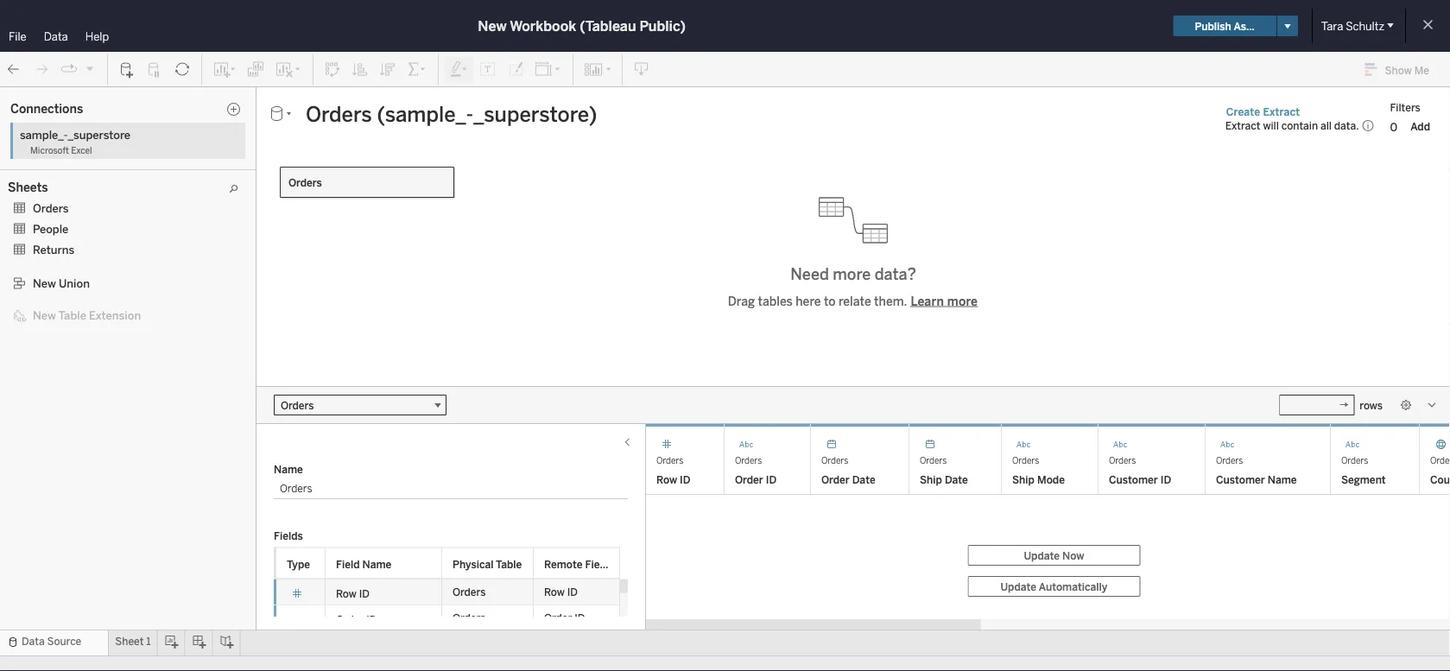 Task type: locate. For each thing, give the bounding box(es) containing it.
order id
[[544, 612, 585, 624], [336, 614, 377, 626]]

field right remote
[[585, 559, 609, 571]]

learn
[[911, 294, 945, 309]]

1 vertical spatial sheet
[[115, 636, 144, 648]]

fields
[[274, 530, 303, 542]]

field
[[336, 559, 360, 571], [585, 559, 609, 571]]

create extract link
[[1226, 105, 1302, 119]]

tooltip
[[240, 303, 270, 315]]

row id down field name at the left bottom of the page
[[336, 588, 370, 600]]

order id down field name at the left bottom of the page
[[336, 614, 377, 626]]

date left ship date
[[853, 474, 876, 487]]

2 horizontal spatial row
[[657, 474, 678, 487]]

grid
[[646, 424, 1451, 630], [274, 547, 641, 671]]

0 vertical spatial update
[[1024, 549, 1060, 562]]

0 vertical spatial table
[[58, 308, 86, 322]]

quartiles
[[98, 184, 143, 196]]

orders
[[289, 176, 322, 189], [33, 201, 69, 215], [657, 455, 684, 466], [735, 455, 762, 466], [822, 455, 849, 466], [920, 455, 947, 466], [1013, 455, 1040, 466], [1110, 455, 1137, 466], [1217, 455, 1244, 466], [1342, 455, 1369, 466], [453, 586, 486, 598], [453, 612, 486, 624]]

Name text field
[[274, 479, 628, 499]]

line right trend
[[66, 309, 87, 321]]

sheet down "rows"
[[344, 154, 391, 178]]

None text field
[[299, 101, 1211, 127], [1280, 395, 1355, 416], [299, 101, 1211, 127], [1280, 395, 1355, 416]]

average down returns
[[36, 274, 75, 287]]

1 vertical spatial data
[[10, 92, 35, 106]]

0 vertical spatial extract
[[1264, 106, 1301, 118]]

2 ship from the left
[[1013, 474, 1035, 487]]

row group
[[274, 579, 620, 671]]

data down undo image
[[10, 92, 35, 106]]

download image
[[633, 61, 651, 78]]

order id down remote
[[544, 612, 585, 624]]

2 row from the top
[[274, 605, 620, 631]]

new down new union
[[33, 308, 56, 322]]

1 horizontal spatial grid
[[646, 424, 1451, 630]]

1 horizontal spatial extract
[[1264, 106, 1301, 118]]

update left now
[[1024, 549, 1060, 562]]

date for ship date
[[945, 474, 969, 487]]

union
[[59, 277, 90, 290]]

order right orders order id on the right of the page
[[822, 474, 850, 487]]

0 vertical spatial data
[[44, 29, 68, 43]]

order
[[1431, 455, 1451, 466], [735, 474, 764, 487], [822, 474, 850, 487], [544, 612, 572, 624], [336, 614, 364, 626]]

0 horizontal spatial row
[[336, 588, 357, 600]]

row id down remote
[[544, 586, 578, 598]]

line
[[84, 149, 104, 162], [78, 166, 99, 179], [66, 309, 87, 321]]

show labels image
[[480, 61, 497, 78]]

1 vertical spatial extract
[[1226, 119, 1261, 132]]

sheet
[[344, 154, 391, 178], [115, 636, 144, 648]]

field right type
[[336, 559, 360, 571]]

new data source image
[[118, 61, 136, 78]]

1 vertical spatial with
[[78, 274, 99, 287]]

2 customer from the left
[[1217, 474, 1266, 487]]

show
[[1386, 64, 1413, 76]]

1 ship from the left
[[920, 474, 943, 487]]

table for new
[[58, 308, 86, 322]]

customer
[[1110, 474, 1159, 487], [1217, 474, 1266, 487]]

customer for customer name
[[1217, 474, 1266, 487]]

1 customer from the left
[[1110, 474, 1159, 487]]

date for order date
[[853, 474, 876, 487]]

more
[[833, 265, 871, 284], [948, 294, 978, 309]]

name up fields
[[274, 463, 303, 476]]

more up the drag tables here to relate them. learn more
[[833, 265, 871, 284]]

sheet 1 down "rows"
[[344, 154, 405, 178]]

ship for ship date
[[920, 474, 943, 487]]

size
[[246, 255, 264, 267]]

0 horizontal spatial ship
[[920, 474, 943, 487]]

row group containing orders
[[274, 579, 620, 671]]

ship
[[920, 474, 943, 487], [1013, 474, 1035, 487]]

constant
[[36, 149, 81, 162]]

order right orders row id on the left bottom of page
[[735, 474, 764, 487]]

publish as...
[[1196, 20, 1255, 32]]

box plot
[[36, 201, 77, 213]]

new up 'show labels' 'image'
[[478, 18, 507, 34]]

1 vertical spatial table
[[496, 559, 522, 571]]

new table extension
[[33, 308, 141, 322]]

tara
[[1322, 19, 1344, 33]]

undo image
[[5, 61, 22, 78]]

_superstore
[[68, 128, 131, 142]]

0 horizontal spatial extract
[[1226, 119, 1261, 132]]

1 vertical spatial line
[[78, 166, 99, 179]]

remote field name
[[544, 559, 641, 571]]

1 vertical spatial update
[[1001, 581, 1037, 593]]

line down _superstore
[[84, 149, 104, 162]]

update automatically button
[[968, 576, 1141, 597]]

update for update now
[[1024, 549, 1060, 562]]

table for physical
[[496, 559, 522, 571]]

columns
[[358, 92, 401, 105]]

collapse image
[[158, 94, 169, 105]]

order up coun
[[1431, 455, 1451, 466]]

1 average from the top
[[36, 166, 75, 179]]

1 horizontal spatial ship
[[1013, 474, 1035, 487]]

order inside orders order id
[[735, 474, 764, 487]]

ship right order date
[[920, 474, 943, 487]]

average for average line
[[36, 166, 75, 179]]

date
[[853, 474, 876, 487], [945, 474, 969, 487]]

name right type
[[363, 559, 392, 571]]

field name
[[336, 559, 392, 571]]

1 vertical spatial average
[[36, 274, 75, 287]]

0 horizontal spatial field
[[336, 559, 360, 571]]

extract inside "link"
[[1264, 106, 1301, 118]]

average up median
[[36, 166, 75, 179]]

orders row id
[[657, 455, 691, 487]]

data left the source
[[22, 636, 45, 648]]

0 horizontal spatial customer
[[1110, 474, 1159, 487]]

data.
[[1335, 119, 1360, 132]]

1 horizontal spatial sheet 1
[[344, 154, 405, 178]]

with for average
[[78, 274, 99, 287]]

new down "model"
[[33, 277, 56, 290]]

marks
[[199, 183, 229, 196]]

sort descending image
[[379, 61, 397, 78]]

show me
[[1386, 64, 1430, 76]]

0 horizontal spatial table
[[58, 308, 86, 322]]

grid containing row id
[[646, 424, 1451, 630]]

rows
[[1360, 399, 1384, 412]]

me
[[1415, 64, 1430, 76]]

physical table
[[453, 559, 522, 571]]

new union
[[33, 277, 90, 290]]

0 horizontal spatial grid
[[274, 547, 641, 671]]

data?
[[875, 265, 917, 284]]

sheet 1 right the source
[[115, 636, 151, 648]]

0 vertical spatial line
[[84, 149, 104, 162]]

extract will contain all data.
[[1226, 119, 1360, 132]]

microsoft
[[30, 145, 69, 156]]

1 horizontal spatial customer
[[1217, 474, 1266, 487]]

0 vertical spatial sheet
[[344, 154, 391, 178]]

0 vertical spatial average
[[36, 166, 75, 179]]

1 horizontal spatial field
[[585, 559, 609, 571]]

ship left mode
[[1013, 474, 1035, 487]]

extract up the 'will'
[[1264, 106, 1301, 118]]

data
[[44, 29, 68, 43], [10, 92, 35, 106], [22, 636, 45, 648]]

grid containing type
[[274, 547, 641, 671]]

customer for customer id
[[1110, 474, 1159, 487]]

constant line
[[36, 149, 104, 162]]

date left ship mode
[[945, 474, 969, 487]]

new for new union
[[33, 277, 56, 290]]

order coun
[[1431, 455, 1451, 487]]

0 vertical spatial more
[[833, 265, 871, 284]]

row id
[[544, 586, 578, 598], [336, 588, 370, 600]]

0 horizontal spatial sheet 1
[[115, 636, 151, 648]]

0
[[1391, 120, 1398, 134]]

update
[[1024, 549, 1060, 562], [1001, 581, 1037, 593]]

with left 95%
[[78, 274, 99, 287]]

replay animation image
[[60, 61, 78, 78]]

totals
[[36, 218, 65, 231]]

now
[[1063, 549, 1085, 562]]

0 horizontal spatial 1
[[146, 636, 151, 648]]

1 vertical spatial new
[[33, 277, 56, 290]]

model
[[16, 252, 49, 266]]

average
[[36, 166, 75, 179], [36, 274, 75, 287]]

totals image
[[407, 61, 428, 78]]

replay animation image
[[85, 63, 95, 74]]

1 right the source
[[146, 636, 151, 648]]

with down average line
[[75, 184, 96, 196]]

2 date from the left
[[945, 474, 969, 487]]

segment
[[1342, 474, 1387, 487]]

table down union
[[58, 308, 86, 322]]

extract
[[1264, 106, 1301, 118], [1226, 119, 1261, 132]]

0 vertical spatial with
[[75, 184, 96, 196]]

more right "learn"
[[948, 294, 978, 309]]

2 average from the top
[[36, 274, 75, 287]]

1 date from the left
[[853, 474, 876, 487]]

extract down create
[[1226, 119, 1261, 132]]

sheet 1
[[344, 154, 405, 178], [115, 636, 151, 648]]

0 vertical spatial 1
[[395, 154, 405, 178]]

trend line
[[36, 309, 87, 321]]

pause auto updates image
[[146, 61, 163, 78]]

id
[[680, 474, 691, 487], [766, 474, 777, 487], [1161, 474, 1172, 487], [568, 586, 578, 598], [359, 588, 370, 600], [575, 612, 585, 624], [367, 614, 377, 626]]

refresh data source image
[[174, 61, 191, 78]]

row
[[657, 474, 678, 487], [544, 586, 565, 598], [336, 588, 357, 600]]

sample_-_superstore microsoft excel
[[20, 128, 131, 156]]

new for new table extension
[[33, 308, 56, 322]]

line up median with quartiles
[[78, 166, 99, 179]]

sheet right the source
[[115, 636, 144, 648]]

table right physical
[[496, 559, 522, 571]]

update down "update now"
[[1001, 581, 1037, 593]]

1 down columns
[[395, 154, 405, 178]]

2 vertical spatial line
[[66, 309, 87, 321]]

drag tables here to relate them. learn more
[[728, 294, 978, 309]]

1 horizontal spatial table
[[496, 559, 522, 571]]

1
[[395, 154, 405, 178], [146, 636, 151, 648]]

help
[[85, 29, 109, 43]]

fit image
[[535, 61, 563, 78]]

with
[[75, 184, 96, 196], [78, 274, 99, 287]]

name left segment
[[1268, 474, 1298, 487]]

0 horizontal spatial sheet
[[115, 636, 144, 648]]

0 horizontal spatial date
[[853, 474, 876, 487]]

row
[[274, 579, 620, 605], [274, 605, 620, 631]]

tara schultz
[[1322, 19, 1385, 33]]

1 horizontal spatial more
[[948, 294, 978, 309]]

2 vertical spatial new
[[33, 308, 56, 322]]

data up replay animation image
[[44, 29, 68, 43]]

1 horizontal spatial date
[[945, 474, 969, 487]]

here
[[796, 294, 821, 309]]

ci
[[127, 274, 137, 287]]

0 vertical spatial new
[[478, 18, 507, 34]]

name
[[274, 463, 303, 476], [1268, 474, 1298, 487], [363, 559, 392, 571], [612, 559, 641, 571]]

filters
[[1391, 101, 1421, 114]]



Task type: vqa. For each thing, say whether or not it's contained in the screenshot.
Angela Drucioc image to the middle
no



Task type: describe. For each thing, give the bounding box(es) containing it.
add
[[1411, 121, 1431, 133]]

average for average with 95% ci
[[36, 274, 75, 287]]

learn more link
[[910, 293, 979, 309]]

sort ascending image
[[352, 61, 369, 78]]

box
[[36, 201, 55, 213]]

name right remote
[[612, 559, 641, 571]]

1 horizontal spatial sheet
[[344, 154, 391, 178]]

orders order id
[[735, 455, 777, 487]]

format workbook image
[[507, 61, 525, 78]]

summarize
[[16, 127, 77, 140]]

1 row from the top
[[274, 579, 620, 605]]

them.
[[875, 294, 907, 309]]

to
[[824, 294, 836, 309]]

schultz
[[1347, 19, 1385, 33]]

row inside orders row id
[[657, 474, 678, 487]]

coun
[[1431, 474, 1451, 487]]

add button
[[1404, 118, 1439, 135]]

line for constant line
[[84, 149, 104, 162]]

returns
[[33, 243, 75, 257]]

plot
[[57, 201, 77, 213]]

order down field name at the left bottom of the page
[[336, 614, 364, 626]]

contain
[[1282, 119, 1319, 132]]

1 horizontal spatial 1
[[395, 154, 405, 178]]

median
[[36, 184, 72, 196]]

workbook
[[510, 18, 577, 34]]

relate
[[839, 294, 872, 309]]

customer id
[[1110, 474, 1172, 487]]

publish
[[1196, 20, 1232, 32]]

1 field from the left
[[336, 559, 360, 571]]

order date
[[822, 474, 876, 487]]

1 vertical spatial more
[[948, 294, 978, 309]]

ship date
[[920, 474, 969, 487]]

publish as... button
[[1174, 16, 1277, 36]]

source
[[47, 636, 81, 648]]

0 horizontal spatial more
[[833, 265, 871, 284]]

people
[[33, 222, 69, 236]]

remote
[[544, 559, 583, 571]]

drag
[[728, 294, 755, 309]]

pages
[[199, 92, 228, 105]]

id inside orders row id
[[680, 474, 691, 487]]

as...
[[1234, 20, 1255, 32]]

1 horizontal spatial row
[[544, 586, 565, 598]]

with for median
[[75, 184, 96, 196]]

update for update automatically
[[1001, 581, 1037, 593]]

create
[[1227, 106, 1261, 118]]

sheets
[[8, 181, 48, 195]]

update automatically
[[1001, 581, 1108, 593]]

new worksheet image
[[213, 61, 237, 78]]

physical
[[453, 559, 494, 571]]

type
[[287, 559, 310, 571]]

customer name
[[1217, 474, 1298, 487]]

duplicate image
[[247, 61, 264, 78]]

1 horizontal spatial row id
[[544, 586, 578, 598]]

update now button
[[968, 545, 1141, 566]]

ship mode
[[1013, 474, 1065, 487]]

will
[[1264, 119, 1280, 132]]

new workbook (tableau public)
[[478, 18, 686, 34]]

public)
[[640, 18, 686, 34]]

need
[[791, 265, 829, 284]]

1 vertical spatial sheet 1
[[115, 636, 151, 648]]

orders inside orders order id
[[735, 455, 762, 466]]

orders inside orders row id
[[657, 455, 684, 466]]

analytics
[[79, 92, 129, 106]]

rows
[[358, 121, 384, 134]]

mode
[[1038, 474, 1065, 487]]

0 horizontal spatial row id
[[336, 588, 370, 600]]

automatically
[[1039, 581, 1108, 593]]

1 horizontal spatial order id
[[544, 612, 585, 624]]

line for average line
[[78, 166, 99, 179]]

trend
[[36, 309, 64, 321]]

data source
[[22, 636, 81, 648]]

create extract
[[1227, 106, 1301, 118]]

new for new workbook (tableau public)
[[478, 18, 507, 34]]

line for trend line
[[66, 309, 87, 321]]

redo image
[[33, 61, 50, 78]]

0 vertical spatial sheet 1
[[344, 154, 405, 178]]

excel
[[71, 145, 92, 156]]

need more data?
[[791, 265, 917, 284]]

1 vertical spatial 1
[[146, 636, 151, 648]]

average with 95% ci
[[36, 274, 137, 287]]

(tableau
[[580, 18, 636, 34]]

swap rows and columns image
[[324, 61, 341, 78]]

show/hide cards image
[[584, 61, 612, 78]]

connections
[[10, 102, 83, 116]]

order down remote
[[544, 612, 572, 624]]

tables
[[758, 294, 793, 309]]

clear sheet image
[[275, 61, 302, 78]]

2 vertical spatial data
[[22, 636, 45, 648]]

median with quartiles
[[36, 184, 143, 196]]

file
[[9, 29, 27, 43]]

show me button
[[1358, 56, 1446, 83]]

0 horizontal spatial order id
[[336, 614, 377, 626]]

ship for ship mode
[[1013, 474, 1035, 487]]

extension
[[89, 308, 141, 322]]

2 field from the left
[[585, 559, 609, 571]]

average line
[[36, 166, 99, 179]]

highlight image
[[449, 61, 469, 78]]

id inside orders order id
[[766, 474, 777, 487]]

all
[[1321, 119, 1332, 132]]

95%
[[101, 274, 124, 287]]

update now
[[1024, 549, 1085, 562]]

sample_-
[[20, 128, 68, 142]]



